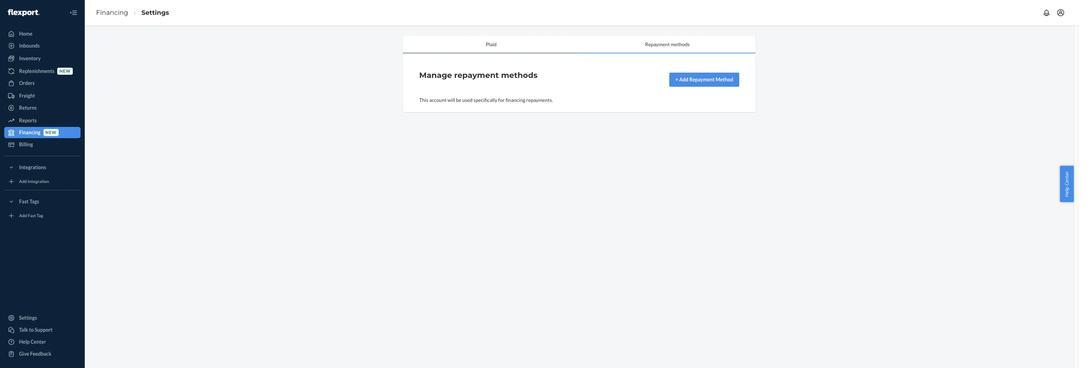 Task type: describe. For each thing, give the bounding box(es) containing it.
repayments.
[[526, 97, 553, 103]]

flexport logo image
[[8, 9, 39, 16]]

add inside "manage repayment methods + add repayment method"
[[679, 77, 688, 83]]

specifically
[[474, 97, 497, 103]]

integrations
[[19, 165, 46, 171]]

repayment inside "manage repayment methods + add repayment method"
[[689, 77, 715, 83]]

financing
[[506, 97, 525, 103]]

0 horizontal spatial repayment
[[645, 41, 670, 47]]

replenishments
[[19, 68, 55, 74]]

integration
[[28, 179, 49, 185]]

help center link
[[4, 337, 81, 348]]

financing link
[[96, 9, 128, 16]]

0 vertical spatial settings link
[[141, 9, 169, 16]]

open account menu image
[[1057, 8, 1065, 17]]

inventory
[[19, 55, 41, 61]]

0 vertical spatial methods
[[671, 41, 690, 47]]

method
[[716, 77, 733, 83]]

will
[[447, 97, 455, 103]]

close navigation image
[[69, 8, 78, 17]]

orders link
[[4, 78, 81, 89]]

freight
[[19, 93, 35, 99]]

1 vertical spatial center
[[31, 339, 46, 345]]

add fast tag
[[19, 214, 43, 219]]

billing link
[[4, 139, 81, 150]]

repayment methods
[[645, 41, 690, 47]]

1 vertical spatial settings
[[19, 315, 37, 321]]

talk to support button
[[4, 325, 81, 336]]

freight link
[[4, 90, 81, 102]]

add integration
[[19, 179, 49, 185]]

1 vertical spatial help center
[[19, 339, 46, 345]]

reports
[[19, 118, 37, 124]]

center inside button
[[1064, 172, 1070, 186]]

talk
[[19, 327, 28, 333]]

returns link
[[4, 102, 81, 114]]

tag
[[37, 214, 43, 219]]

fast tags
[[19, 199, 39, 205]]

home link
[[4, 28, 81, 40]]

give feedback
[[19, 351, 51, 357]]

returns
[[19, 105, 37, 111]]

fast tags button
[[4, 196, 81, 208]]

add integration link
[[4, 176, 81, 188]]

plaid
[[486, 41, 497, 47]]

this
[[419, 97, 428, 103]]



Task type: locate. For each thing, give the bounding box(es) containing it.
manage
[[419, 71, 452, 80]]

feedback
[[30, 351, 51, 357]]

0 vertical spatial settings
[[141, 9, 169, 16]]

0 vertical spatial financing
[[96, 9, 128, 16]]

fast inside add fast tag link
[[28, 214, 36, 219]]

fast inside fast tags dropdown button
[[19, 199, 29, 205]]

1 horizontal spatial repayment
[[689, 77, 715, 83]]

help inside help center link
[[19, 339, 30, 345]]

add right +
[[679, 77, 688, 83]]

1 horizontal spatial help center
[[1064, 172, 1070, 197]]

inbounds link
[[4, 40, 81, 52]]

0 horizontal spatial financing
[[19, 130, 40, 136]]

repayment
[[645, 41, 670, 47], [689, 77, 715, 83]]

0 horizontal spatial center
[[31, 339, 46, 345]]

add
[[679, 77, 688, 83], [19, 179, 27, 185], [19, 214, 27, 219]]

inventory link
[[4, 53, 81, 64]]

new
[[60, 69, 71, 74], [45, 130, 57, 135]]

new up "orders" link
[[60, 69, 71, 74]]

add fast tag link
[[4, 211, 81, 222]]

0 vertical spatial add
[[679, 77, 688, 83]]

methods
[[671, 41, 690, 47], [501, 71, 538, 80]]

reports link
[[4, 115, 81, 126]]

1 vertical spatial fast
[[28, 214, 36, 219]]

be
[[456, 97, 461, 103]]

1 vertical spatial add
[[19, 179, 27, 185]]

1 vertical spatial new
[[45, 130, 57, 135]]

support
[[35, 327, 53, 333]]

0 horizontal spatial new
[[45, 130, 57, 135]]

talk to support
[[19, 327, 53, 333]]

0 horizontal spatial help center
[[19, 339, 46, 345]]

0 vertical spatial help center
[[1064, 172, 1070, 197]]

fast
[[19, 199, 29, 205], [28, 214, 36, 219]]

0 vertical spatial center
[[1064, 172, 1070, 186]]

new for replenishments
[[60, 69, 71, 74]]

1 vertical spatial settings link
[[4, 313, 81, 324]]

add for add integration
[[19, 179, 27, 185]]

0 horizontal spatial settings
[[19, 315, 37, 321]]

give feedback button
[[4, 349, 81, 360]]

help center inside button
[[1064, 172, 1070, 197]]

help center
[[1064, 172, 1070, 197], [19, 339, 46, 345]]

this account will be used specifically for financing repayments.
[[419, 97, 553, 103]]

new down 'reports' "link"
[[45, 130, 57, 135]]

1 horizontal spatial new
[[60, 69, 71, 74]]

help
[[1064, 187, 1070, 197], [19, 339, 30, 345]]

help inside help center button
[[1064, 187, 1070, 197]]

+ add repayment method button
[[669, 73, 739, 87]]

0 vertical spatial fast
[[19, 199, 29, 205]]

help center button
[[1060, 166, 1074, 203]]

new for financing
[[45, 130, 57, 135]]

manage repayment methods + add repayment method
[[419, 71, 733, 83]]

financing inside breadcrumbs navigation
[[96, 9, 128, 16]]

tags
[[29, 199, 39, 205]]

0 vertical spatial help
[[1064, 187, 1070, 197]]

1 horizontal spatial methods
[[671, 41, 690, 47]]

center
[[1064, 172, 1070, 186], [31, 339, 46, 345]]

1 vertical spatial methods
[[501, 71, 538, 80]]

breadcrumbs navigation
[[90, 2, 175, 23]]

repayment
[[454, 71, 499, 80]]

0 horizontal spatial help
[[19, 339, 30, 345]]

inbounds
[[19, 43, 40, 49]]

billing
[[19, 142, 33, 148]]

1 horizontal spatial settings link
[[141, 9, 169, 16]]

0 vertical spatial new
[[60, 69, 71, 74]]

give
[[19, 351, 29, 357]]

settings link
[[141, 9, 169, 16], [4, 313, 81, 324]]

+
[[675, 77, 678, 83]]

fast left tags
[[19, 199, 29, 205]]

used
[[462, 97, 473, 103]]

home
[[19, 31, 32, 37]]

add for add fast tag
[[19, 214, 27, 219]]

orders
[[19, 80, 35, 86]]

to
[[29, 327, 34, 333]]

1 vertical spatial repayment
[[689, 77, 715, 83]]

2 vertical spatial add
[[19, 214, 27, 219]]

for
[[498, 97, 505, 103]]

open notifications image
[[1042, 8, 1051, 17]]

1 horizontal spatial center
[[1064, 172, 1070, 186]]

0 horizontal spatial settings link
[[4, 313, 81, 324]]

0 horizontal spatial methods
[[501, 71, 538, 80]]

add left integration
[[19, 179, 27, 185]]

settings inside breadcrumbs navigation
[[141, 9, 169, 16]]

1 horizontal spatial financing
[[96, 9, 128, 16]]

account
[[429, 97, 447, 103]]

integrations button
[[4, 162, 81, 173]]

1 vertical spatial financing
[[19, 130, 40, 136]]

add down fast tags
[[19, 214, 27, 219]]

1 horizontal spatial settings
[[141, 9, 169, 16]]

0 vertical spatial repayment
[[645, 41, 670, 47]]

1 vertical spatial help
[[19, 339, 30, 345]]

1 horizontal spatial help
[[1064, 187, 1070, 197]]

fast left tag
[[28, 214, 36, 219]]

methods inside "manage repayment methods + add repayment method"
[[501, 71, 538, 80]]

financing
[[96, 9, 128, 16], [19, 130, 40, 136]]

settings
[[141, 9, 169, 16], [19, 315, 37, 321]]



Task type: vqa. For each thing, say whether or not it's contained in the screenshot.
The E.G. California
no



